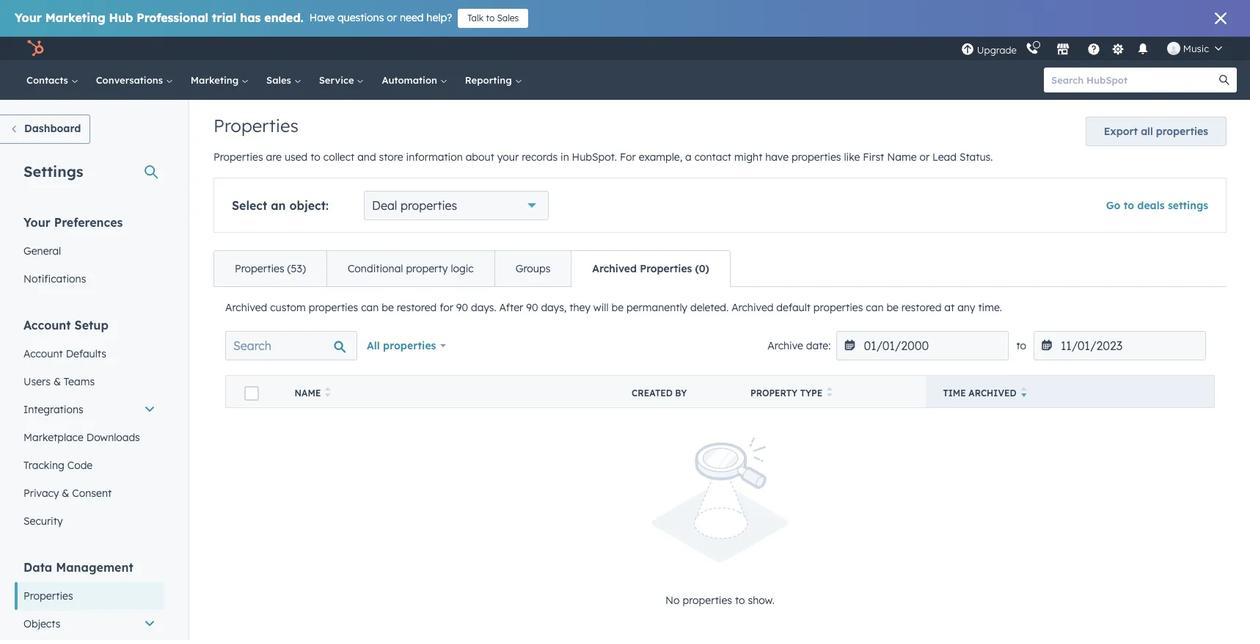 Task type: vqa. For each thing, say whether or not it's contained in the screenshot.
Deal Properties
yes



Task type: locate. For each thing, give the bounding box(es) containing it.
1 horizontal spatial restored
[[902, 301, 942, 314]]

deals
[[1138, 199, 1165, 212]]

0 vertical spatial marketing
[[45, 10, 105, 25]]

1 horizontal spatial mm/dd/yyyy text field
[[1034, 331, 1207, 360]]

archived left the custom
[[225, 301, 267, 314]]

need
[[400, 11, 424, 24]]

days,
[[541, 301, 567, 314]]

1 vertical spatial account
[[23, 347, 63, 360]]

properties left (53)
[[235, 262, 284, 275]]

time
[[944, 388, 966, 399]]

sales left service
[[266, 74, 294, 86]]

0 vertical spatial sales
[[497, 12, 519, 23]]

your
[[15, 10, 42, 25], [23, 215, 51, 230]]

1 horizontal spatial marketing
[[191, 74, 242, 86]]

archived inside time archived button
[[969, 388, 1017, 399]]

0 horizontal spatial &
[[53, 375, 61, 388]]

to right go
[[1124, 199, 1135, 212]]

name down search archived properties search field
[[295, 388, 321, 399]]

your for your marketing hub professional trial has ended. have questions or need help?
[[15, 10, 42, 25]]

to
[[486, 12, 495, 23], [311, 150, 321, 164], [1124, 199, 1135, 212], [1017, 339, 1027, 352], [735, 594, 745, 607]]

1 horizontal spatial name
[[888, 150, 917, 164]]

are
[[266, 150, 282, 164]]

1 horizontal spatial press to sort. element
[[827, 387, 833, 399]]

properties inside data management element
[[23, 589, 73, 603]]

0 vertical spatial &
[[53, 375, 61, 388]]

press to sort. element right type
[[827, 387, 833, 399]]

tab panel
[[214, 286, 1227, 640]]

1 horizontal spatial &
[[62, 487, 69, 500]]

account up users
[[23, 347, 63, 360]]

tracking code link
[[15, 451, 164, 479]]

to right talk
[[486, 12, 495, 23]]

defaults
[[66, 347, 106, 360]]

tab list containing properties (53)
[[214, 250, 731, 287]]

service link
[[310, 60, 373, 100]]

& inside the users & teams "link"
[[53, 375, 61, 388]]

questions
[[338, 11, 384, 24]]

press to sort. element inside property type button
[[827, 387, 833, 399]]

export all properties button
[[1086, 117, 1227, 146]]

1 vertical spatial name
[[295, 388, 321, 399]]

export all properties
[[1105, 125, 1209, 138]]

1 horizontal spatial or
[[920, 150, 930, 164]]

2 press to sort. image from the left
[[827, 387, 833, 397]]

dashboard link
[[0, 115, 91, 144]]

0 horizontal spatial can
[[361, 301, 379, 314]]

properties left are
[[214, 150, 263, 164]]

archive
[[768, 339, 804, 352]]

0 vertical spatial your
[[15, 10, 42, 25]]

time archived button
[[926, 375, 1215, 408]]

your inside your preferences 'element'
[[23, 215, 51, 230]]

Search archived properties search field
[[225, 331, 357, 360]]

1 horizontal spatial be
[[612, 301, 624, 314]]

hubspot image
[[26, 40, 44, 57]]

& inside privacy & consent link
[[62, 487, 69, 500]]

marketing left hub
[[45, 10, 105, 25]]

1 vertical spatial marketing
[[191, 74, 242, 86]]

or left need
[[387, 11, 397, 24]]

& right privacy
[[62, 487, 69, 500]]

be left at
[[887, 301, 899, 314]]

archived left descending sort. press to sort ascending. element
[[969, 388, 1017, 399]]

reporting link
[[456, 60, 531, 100]]

data
[[23, 560, 52, 575]]

or left lead
[[920, 150, 930, 164]]

MM/DD/YYYY text field
[[837, 331, 1010, 360], [1034, 331, 1207, 360]]

press to sort. element inside name button
[[325, 387, 331, 399]]

0 horizontal spatial name
[[295, 388, 321, 399]]

account for account defaults
[[23, 347, 63, 360]]

90 right after
[[526, 301, 538, 314]]

2 90 from the left
[[526, 301, 538, 314]]

be right will
[[612, 301, 624, 314]]

tab panel containing archived custom properties can be restored for 90 days. after 90 days, they will be permanently deleted. archived default properties can be restored at any time.
[[214, 286, 1227, 640]]

2 press to sort. element from the left
[[827, 387, 833, 399]]

0 vertical spatial or
[[387, 11, 397, 24]]

an
[[271, 198, 286, 213]]

properties up objects on the bottom of page
[[23, 589, 73, 603]]

object:
[[290, 198, 329, 213]]

upgrade
[[978, 44, 1017, 55]]

conversations
[[96, 74, 166, 86]]

account inside account defaults link
[[23, 347, 63, 360]]

contact
[[695, 150, 732, 164]]

properties inside button
[[1157, 125, 1209, 138]]

after
[[500, 301, 524, 314]]

teams
[[64, 375, 95, 388]]

tab list
[[214, 250, 731, 287]]

go to deals settings
[[1107, 199, 1209, 212]]

contacts link
[[18, 60, 87, 100]]

to up descending sort. press to sort ascending. image
[[1017, 339, 1027, 352]]

for
[[620, 150, 636, 164]]

be up "all properties"
[[382, 301, 394, 314]]

collect
[[324, 150, 355, 164]]

account setup
[[23, 318, 108, 332]]

1 horizontal spatial sales
[[497, 12, 519, 23]]

(53)
[[287, 262, 306, 275]]

1 can from the left
[[361, 301, 379, 314]]

1 be from the left
[[382, 301, 394, 314]]

2 account from the top
[[23, 347, 63, 360]]

archived up archived custom properties can be restored for 90 days. after 90 days, they will be permanently deleted. archived default properties can be restored at any time.
[[593, 262, 637, 275]]

mm/dd/yyyy text field down at
[[837, 331, 1010, 360]]

account up account defaults
[[23, 318, 71, 332]]

and
[[358, 150, 376, 164]]

& for privacy
[[62, 487, 69, 500]]

sales link
[[258, 60, 310, 100]]

your up the hubspot image
[[15, 10, 42, 25]]

properties (53)
[[235, 262, 306, 275]]

press to sort. image
[[325, 387, 331, 397], [827, 387, 833, 397]]

press to sort. image inside name button
[[325, 387, 331, 397]]

press to sort. image for name
[[325, 387, 331, 397]]

0 horizontal spatial sales
[[266, 74, 294, 86]]

privacy & consent
[[23, 487, 112, 500]]

your preferences element
[[15, 214, 164, 293]]

0 horizontal spatial or
[[387, 11, 397, 24]]

your up general
[[23, 215, 51, 230]]

properties left (0)
[[640, 262, 692, 275]]

press to sort. element
[[325, 387, 331, 399], [827, 387, 833, 399]]

property type button
[[733, 375, 926, 408]]

& for users
[[53, 375, 61, 388]]

2 be from the left
[[612, 301, 624, 314]]

0 horizontal spatial 90
[[456, 301, 468, 314]]

press to sort. element down search archived properties search field
[[325, 387, 331, 399]]

mm/dd/yyyy text field up time archived button
[[1034, 331, 1207, 360]]

show.
[[748, 594, 775, 607]]

descending sort. press to sort ascending. element
[[1021, 387, 1027, 399]]

0 horizontal spatial mm/dd/yyyy text field
[[837, 331, 1010, 360]]

1 vertical spatial or
[[920, 150, 930, 164]]

deal properties button
[[364, 191, 549, 220]]

Search HubSpot search field
[[1044, 68, 1224, 92]]

name
[[888, 150, 917, 164], [295, 388, 321, 399]]

1 account from the top
[[23, 318, 71, 332]]

first
[[863, 150, 885, 164]]

menu
[[960, 37, 1233, 60]]

lead
[[933, 150, 957, 164]]

marketing down trial
[[191, 74, 242, 86]]

properties (53) link
[[214, 251, 327, 286]]

restored left at
[[902, 301, 942, 314]]

1 vertical spatial your
[[23, 215, 51, 230]]

press to sort. image right type
[[827, 387, 833, 397]]

0 horizontal spatial restored
[[397, 301, 437, 314]]

0 horizontal spatial be
[[382, 301, 394, 314]]

users & teams link
[[15, 368, 164, 396]]

0 vertical spatial account
[[23, 318, 71, 332]]

archived left default
[[732, 301, 774, 314]]

account
[[23, 318, 71, 332], [23, 347, 63, 360]]

privacy & consent link
[[15, 479, 164, 507]]

name inside name button
[[295, 388, 321, 399]]

2 mm/dd/yyyy text field from the left
[[1034, 331, 1207, 360]]

no properties to show. alert
[[225, 437, 1215, 610]]

sales
[[497, 12, 519, 23], [266, 74, 294, 86]]

3 be from the left
[[887, 301, 899, 314]]

1 horizontal spatial can
[[866, 301, 884, 314]]

integrations button
[[15, 396, 164, 424]]

1 press to sort. element from the left
[[325, 387, 331, 399]]

or inside your marketing hub professional trial has ended. have questions or need help?
[[387, 11, 397, 24]]

a
[[686, 150, 692, 164]]

archived inside archived properties (0) link
[[593, 262, 637, 275]]

& right users
[[53, 375, 61, 388]]

no properties to show.
[[666, 594, 775, 607]]

close image
[[1215, 12, 1227, 24]]

created
[[632, 388, 673, 399]]

name right first
[[888, 150, 917, 164]]

press to sort. image down search archived properties search field
[[325, 387, 331, 397]]

account defaults
[[23, 347, 106, 360]]

archived properties (0)
[[593, 262, 710, 275]]

1 horizontal spatial 90
[[526, 301, 538, 314]]

properties
[[1157, 125, 1209, 138], [792, 150, 842, 164], [401, 198, 457, 213], [309, 301, 358, 314], [814, 301, 863, 314], [383, 339, 436, 352], [683, 594, 733, 607]]

deal
[[372, 198, 397, 213]]

marketplaces image
[[1057, 43, 1070, 57]]

restored left 'for'
[[397, 301, 437, 314]]

groups link
[[494, 251, 571, 286]]

upgrade image
[[961, 43, 975, 56]]

0 horizontal spatial press to sort. image
[[325, 387, 331, 397]]

select an object:
[[232, 198, 329, 213]]

press to sort. image inside property type button
[[827, 387, 833, 397]]

conditional property logic
[[348, 262, 474, 275]]

1 horizontal spatial press to sort. image
[[827, 387, 833, 397]]

hubspot.
[[572, 150, 617, 164]]

properties link
[[15, 582, 164, 610]]

(0)
[[695, 262, 710, 275]]

all properties
[[367, 339, 436, 352]]

greg robinson image
[[1168, 42, 1181, 55]]

might
[[735, 150, 763, 164]]

0 vertical spatial name
[[888, 150, 917, 164]]

time archived
[[944, 388, 1017, 399]]

to left "show."
[[735, 594, 745, 607]]

properties inside popup button
[[383, 339, 436, 352]]

sales right talk
[[497, 12, 519, 23]]

type
[[801, 388, 823, 399]]

0 horizontal spatial marketing
[[45, 10, 105, 25]]

1 vertical spatial &
[[62, 487, 69, 500]]

days.
[[471, 301, 497, 314]]

help?
[[427, 11, 452, 24]]

notifications image
[[1137, 43, 1150, 57]]

press to sort. element for name
[[325, 387, 331, 399]]

to inside alert
[[735, 594, 745, 607]]

press to sort. element for property type
[[827, 387, 833, 399]]

1 press to sort. image from the left
[[325, 387, 331, 397]]

90 right 'for'
[[456, 301, 468, 314]]

2 horizontal spatial be
[[887, 301, 899, 314]]

integrations
[[23, 403, 83, 416]]

0 horizontal spatial press to sort. element
[[325, 387, 331, 399]]

information
[[406, 150, 463, 164]]

your preferences
[[23, 215, 123, 230]]

settings
[[1168, 199, 1209, 212]]



Task type: describe. For each thing, give the bounding box(es) containing it.
1 vertical spatial sales
[[266, 74, 294, 86]]

used
[[285, 150, 308, 164]]

at
[[945, 301, 955, 314]]

press to sort. image for property type
[[827, 387, 833, 397]]

like
[[844, 150, 860, 164]]

properties inside alert
[[683, 594, 733, 607]]

will
[[594, 301, 609, 314]]

property
[[406, 262, 448, 275]]

descending sort. press to sort ascending. image
[[1021, 387, 1027, 397]]

go
[[1107, 199, 1121, 212]]

account for account setup
[[23, 318, 71, 332]]

dashboard
[[24, 122, 81, 135]]

talk
[[468, 12, 484, 23]]

all
[[367, 339, 380, 352]]

talk to sales
[[468, 12, 519, 23]]

conditional property logic link
[[327, 251, 494, 286]]

permanently
[[627, 301, 688, 314]]

marketplace
[[23, 431, 84, 444]]

1 restored from the left
[[397, 301, 437, 314]]

contacts
[[26, 74, 71, 86]]

about
[[466, 150, 495, 164]]

by
[[675, 388, 687, 399]]

marketing link
[[182, 60, 258, 100]]

to inside button
[[486, 12, 495, 23]]

2 can from the left
[[866, 301, 884, 314]]

users & teams
[[23, 375, 95, 388]]

marketplace downloads link
[[15, 424, 164, 451]]

archived custom properties can be restored for 90 days. after 90 days, they will be permanently deleted. archived default properties can be restored at any time.
[[225, 301, 1003, 314]]

general
[[23, 244, 61, 258]]

your
[[497, 150, 519, 164]]

users
[[23, 375, 51, 388]]

date:
[[806, 339, 831, 352]]

status.
[[960, 150, 993, 164]]

account setup element
[[15, 317, 164, 535]]

hub
[[109, 10, 133, 25]]

consent
[[72, 487, 112, 500]]

management
[[56, 560, 133, 575]]

trial
[[212, 10, 237, 25]]

properties inside popup button
[[401, 198, 457, 213]]

properties are used to collect and store information about your records in hubspot. for example, a contact might have properties like first name or lead status.
[[214, 150, 993, 164]]

help button
[[1082, 37, 1107, 60]]

notifications button
[[1131, 37, 1156, 60]]

they
[[570, 301, 591, 314]]

data management element
[[15, 559, 164, 640]]

calling icon image
[[1026, 43, 1039, 56]]

privacy
[[23, 487, 59, 500]]

conditional
[[348, 262, 403, 275]]

settings
[[23, 162, 83, 181]]

ended.
[[264, 10, 304, 25]]

all properties button
[[357, 331, 456, 360]]

tracking
[[23, 459, 64, 472]]

tracking code
[[23, 459, 93, 472]]

automation
[[382, 74, 440, 86]]

archived properties (0) link
[[571, 251, 730, 286]]

general link
[[15, 237, 164, 265]]

settings link
[[1110, 41, 1128, 56]]

deleted.
[[691, 301, 729, 314]]

export
[[1105, 125, 1138, 138]]

all
[[1141, 125, 1154, 138]]

have
[[310, 11, 335, 24]]

talk to sales button
[[458, 9, 529, 28]]

music
[[1184, 43, 1210, 54]]

your for your preferences
[[23, 215, 51, 230]]

to right used
[[311, 150, 321, 164]]

notifications link
[[15, 265, 164, 293]]

example,
[[639, 150, 683, 164]]

calling icon button
[[1020, 39, 1045, 58]]

go to deals settings button
[[1107, 199, 1209, 212]]

search image
[[1220, 75, 1230, 85]]

music button
[[1159, 37, 1232, 60]]

has
[[240, 10, 261, 25]]

have
[[766, 150, 789, 164]]

help image
[[1088, 43, 1101, 57]]

properties up are
[[214, 115, 299, 137]]

your marketing hub professional trial has ended. have questions or need help?
[[15, 10, 452, 25]]

2 restored from the left
[[902, 301, 942, 314]]

settings image
[[1112, 43, 1125, 56]]

sales inside button
[[497, 12, 519, 23]]

setup
[[75, 318, 108, 332]]

store
[[379, 150, 403, 164]]

objects
[[23, 617, 60, 630]]

automation link
[[373, 60, 456, 100]]

menu containing music
[[960, 37, 1233, 60]]

custom
[[270, 301, 306, 314]]

security
[[23, 515, 63, 528]]

account defaults link
[[15, 340, 164, 368]]

downloads
[[86, 431, 140, 444]]

select
[[232, 198, 267, 213]]

marketplace downloads
[[23, 431, 140, 444]]

code
[[67, 459, 93, 472]]

1 90 from the left
[[456, 301, 468, 314]]

reporting
[[465, 74, 515, 86]]

1 mm/dd/yyyy text field from the left
[[837, 331, 1010, 360]]

preferences
[[54, 215, 123, 230]]

marketplaces button
[[1048, 37, 1079, 60]]

conversations link
[[87, 60, 182, 100]]

no
[[666, 594, 680, 607]]

groups
[[516, 262, 551, 275]]



